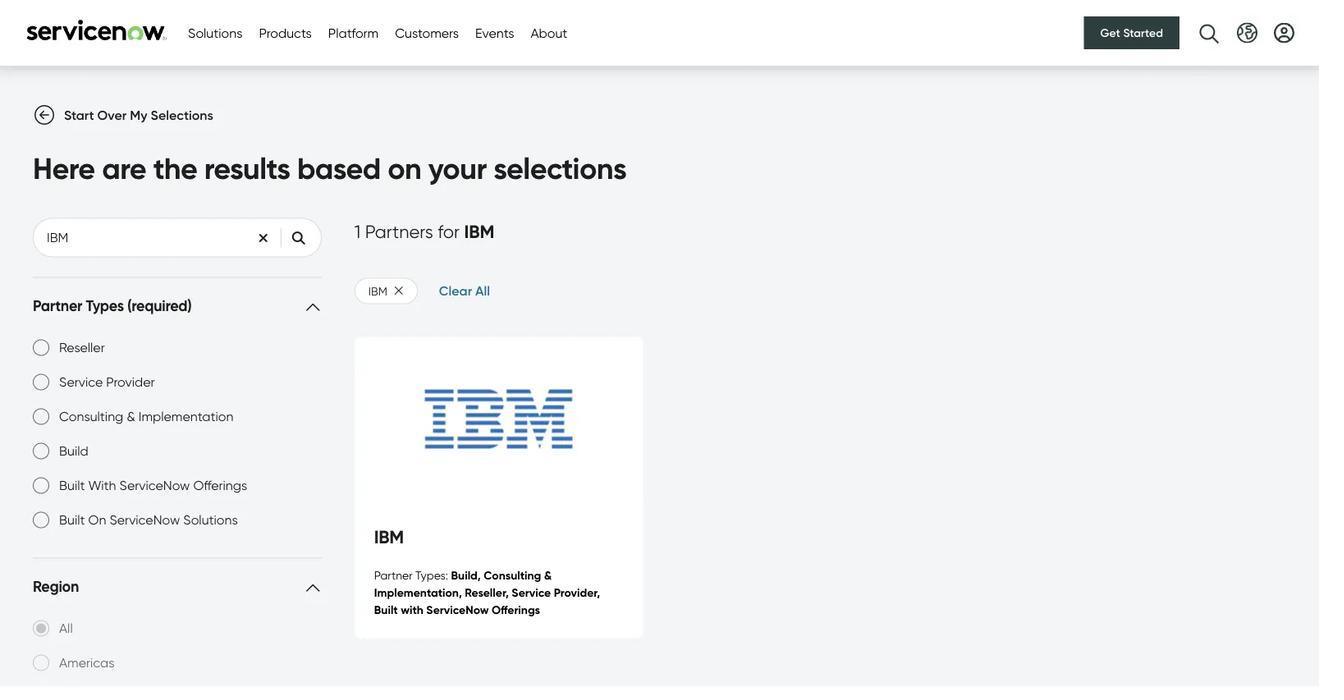 Task type: vqa. For each thing, say whether or not it's contained in the screenshot.
Products
yes



Task type: locate. For each thing, give the bounding box(es) containing it.
size medium image
[[34, 105, 54, 125]]

go to servicenow account image
[[1274, 23, 1295, 43]]

servicenow image
[[25, 19, 168, 41]]

events button
[[475, 23, 514, 43]]

products
[[259, 25, 312, 41]]

products button
[[259, 23, 312, 43]]

get started link
[[1084, 16, 1180, 49]]

about button
[[531, 23, 568, 43]]

customers
[[395, 25, 459, 41]]



Task type: describe. For each thing, give the bounding box(es) containing it.
get started
[[1101, 26, 1164, 40]]

platform button
[[328, 23, 379, 43]]

events
[[475, 25, 514, 41]]

get
[[1101, 26, 1121, 40]]

started
[[1124, 26, 1164, 40]]

about
[[531, 25, 568, 41]]

solutions
[[188, 25, 243, 41]]

platform
[[328, 25, 379, 41]]

customers button
[[395, 23, 459, 43]]

solutions button
[[188, 23, 243, 43]]



